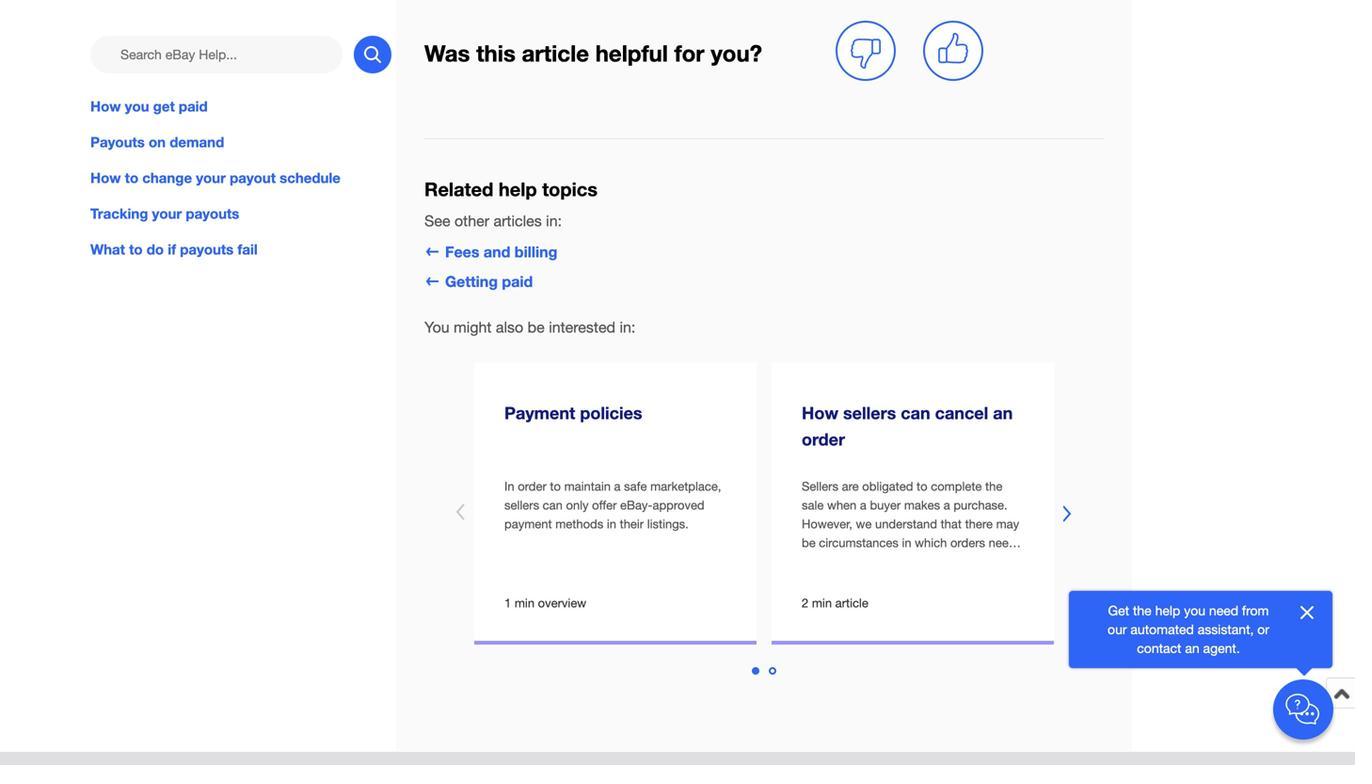 Task type: locate. For each thing, give the bounding box(es) containing it.
when a
[[828, 498, 867, 513]]

1 horizontal spatial article
[[836, 596, 869, 611]]

can
[[901, 403, 931, 423], [543, 498, 563, 513]]

fees
[[445, 243, 480, 261]]

that
[[941, 517, 962, 532]]

how you get paid
[[90, 98, 208, 115]]

0 vertical spatial in
[[607, 517, 617, 532]]

a left safe at the bottom left of page
[[614, 479, 621, 494]]

also
[[496, 319, 524, 336]]

can inside in order to maintain a safe marketplace, sellers can only offer ebay-approved payment methods in their listings.
[[543, 498, 563, 513]]

0 horizontal spatial min
[[515, 596, 535, 611]]

0 vertical spatial your
[[196, 170, 226, 187]]

sellers are obligated to complete the sale when a buyer makes a purchase. however, we understand that there may be circumstances in which orders need to be canceled.
[[802, 479, 1020, 569]]

how
[[90, 98, 121, 115], [90, 170, 121, 187], [802, 403, 839, 423]]

how down payouts
[[90, 170, 121, 187]]

payouts right if
[[180, 241, 234, 258]]

in:
[[546, 212, 562, 230], [620, 319, 636, 336]]

min right 1
[[515, 596, 535, 611]]

min right 2
[[812, 596, 832, 611]]

this
[[476, 39, 516, 66]]

how up payouts
[[90, 98, 121, 115]]

how inside how sellers can cancel an order
[[802, 403, 839, 423]]

how up sellers
[[802, 403, 839, 423]]

you left get
[[125, 98, 149, 115]]

the right get
[[1134, 603, 1152, 619]]

paid right get
[[179, 98, 208, 115]]

0 horizontal spatial be
[[528, 319, 545, 336]]

sellers up obligated
[[844, 403, 897, 423]]

articles
[[494, 212, 542, 230]]

a
[[614, 479, 621, 494], [944, 498, 951, 513]]

min
[[515, 596, 535, 611], [812, 596, 832, 611]]

0 vertical spatial need
[[989, 536, 1016, 551]]

you up assistant,
[[1185, 603, 1206, 619]]

an left agent.
[[1186, 641, 1200, 656]]

1 horizontal spatial help
[[1156, 603, 1181, 619]]

0 horizontal spatial sellers
[[505, 498, 540, 513]]

be down however,
[[802, 536, 816, 551]]

1 horizontal spatial in
[[902, 536, 912, 551]]

1 horizontal spatial an
[[1186, 641, 1200, 656]]

you?
[[711, 39, 763, 66]]

can left cancel
[[901, 403, 931, 423]]

assistant,
[[1198, 622, 1254, 637]]

payouts on demand link
[[90, 132, 392, 153]]

2 min from the left
[[812, 596, 832, 611]]

1 horizontal spatial order
[[802, 429, 845, 450]]

buyer
[[870, 498, 901, 513]]

need
[[989, 536, 1016, 551], [1210, 603, 1239, 619]]

0 horizontal spatial help
[[499, 178, 537, 200]]

0 vertical spatial sellers
[[844, 403, 897, 423]]

the inside get the help you need from our automated assistant, or contact an agent.
[[1134, 603, 1152, 619]]

see
[[425, 212, 451, 230]]

0 horizontal spatial a
[[614, 479, 621, 494]]

1 vertical spatial how
[[90, 170, 121, 187]]

makes
[[905, 498, 941, 513]]

can inside how sellers can cancel an order
[[901, 403, 931, 423]]

how sellers can cancel an order
[[802, 403, 1013, 450]]

need inside get the help you need from our automated assistant, or contact an agent.
[[1210, 603, 1239, 619]]

the
[[986, 479, 1003, 494], [1134, 603, 1152, 619]]

0 horizontal spatial you
[[125, 98, 149, 115]]

0 horizontal spatial the
[[986, 479, 1003, 494]]

1 horizontal spatial sellers
[[844, 403, 897, 423]]

your
[[196, 170, 226, 187], [152, 205, 182, 222]]

2
[[802, 596, 809, 611]]

policies
[[580, 403, 643, 423]]

in order to maintain a safe marketplace, sellers can only offer ebay-approved payment methods in their listings.
[[505, 479, 722, 532]]

getting paid link
[[425, 273, 533, 290]]

can left only
[[543, 498, 563, 513]]

paid down fees and billing
[[502, 273, 533, 290]]

2 horizontal spatial be
[[816, 555, 830, 569]]

need down the may
[[989, 536, 1016, 551]]

an inside get the help you need from our automated assistant, or contact an agent.
[[1186, 641, 1200, 656]]

1 vertical spatial paid
[[502, 273, 533, 290]]

1 vertical spatial in
[[902, 536, 912, 551]]

we
[[856, 517, 872, 532]]

in: right interested
[[620, 319, 636, 336]]

0 horizontal spatial need
[[989, 536, 1016, 551]]

2 min article
[[802, 596, 869, 611]]

a up that
[[944, 498, 951, 513]]

might
[[454, 319, 492, 336]]

0 vertical spatial the
[[986, 479, 1003, 494]]

1 vertical spatial article
[[836, 596, 869, 611]]

how for how you get paid
[[90, 98, 121, 115]]

0 vertical spatial an
[[994, 403, 1013, 423]]

to up makes
[[917, 479, 928, 494]]

article for min
[[836, 596, 869, 611]]

0 horizontal spatial in
[[607, 517, 617, 532]]

0 vertical spatial order
[[802, 429, 845, 450]]

automated
[[1131, 622, 1195, 637]]

article
[[522, 39, 589, 66], [836, 596, 869, 611]]

sale
[[802, 498, 824, 513]]

1 vertical spatial your
[[152, 205, 182, 222]]

1 vertical spatial need
[[1210, 603, 1239, 619]]

1 vertical spatial you
[[1185, 603, 1206, 619]]

agent.
[[1204, 641, 1241, 656]]

to up 2
[[802, 555, 813, 569]]

0 horizontal spatial order
[[518, 479, 547, 494]]

0 vertical spatial a
[[614, 479, 621, 494]]

sellers
[[802, 479, 839, 494]]

a inside in order to maintain a safe marketplace, sellers can only offer ebay-approved payment methods in their listings.
[[614, 479, 621, 494]]

how inside how you get paid link
[[90, 98, 121, 115]]

approved
[[653, 498, 705, 513]]

paid
[[179, 98, 208, 115], [502, 273, 533, 290]]

need up assistant,
[[1210, 603, 1239, 619]]

cancel
[[935, 403, 989, 423]]

1 horizontal spatial can
[[901, 403, 931, 423]]

0 horizontal spatial paid
[[179, 98, 208, 115]]

1 horizontal spatial a
[[944, 498, 951, 513]]

0 horizontal spatial an
[[994, 403, 1013, 423]]

1 horizontal spatial you
[[1185, 603, 1206, 619]]

orders
[[951, 536, 986, 551]]

the up purchase.
[[986, 479, 1003, 494]]

help inside get the help you need from our automated assistant, or contact an agent.
[[1156, 603, 1181, 619]]

on
[[149, 134, 166, 151]]

1 vertical spatial an
[[1186, 641, 1200, 656]]

1 vertical spatial be
[[802, 536, 816, 551]]

to
[[125, 170, 139, 187], [129, 241, 143, 258], [550, 479, 561, 494], [917, 479, 928, 494], [802, 555, 813, 569]]

0 vertical spatial in:
[[546, 212, 562, 230]]

how inside how to change your payout schedule link
[[90, 170, 121, 187]]

0 vertical spatial can
[[901, 403, 931, 423]]

help up articles
[[499, 178, 537, 200]]

0 vertical spatial how
[[90, 98, 121, 115]]

1 vertical spatial order
[[518, 479, 547, 494]]

to left do
[[129, 241, 143, 258]]

payouts down how to change your payout schedule
[[186, 205, 239, 222]]

0 vertical spatial you
[[125, 98, 149, 115]]

1 vertical spatial help
[[1156, 603, 1181, 619]]

payment
[[505, 517, 552, 532]]

be
[[528, 319, 545, 336], [802, 536, 816, 551], [816, 555, 830, 569]]

1 vertical spatial a
[[944, 498, 951, 513]]

for
[[675, 39, 705, 66]]

schedule
[[280, 170, 341, 187]]

see other articles in:
[[425, 212, 562, 230]]

if
[[168, 241, 176, 258]]

and
[[484, 243, 511, 261]]

in down understand
[[902, 536, 912, 551]]

1 horizontal spatial the
[[1134, 603, 1152, 619]]

order
[[802, 429, 845, 450], [518, 479, 547, 494]]

getting
[[445, 273, 498, 290]]

article down canceled.
[[836, 596, 869, 611]]

in: down topics on the top left of page
[[546, 212, 562, 230]]

1 vertical spatial in:
[[620, 319, 636, 336]]

obligated
[[863, 479, 914, 494]]

order up sellers
[[802, 429, 845, 450]]

article right this
[[522, 39, 589, 66]]

0 horizontal spatial can
[[543, 498, 563, 513]]

2 vertical spatial be
[[816, 555, 830, 569]]

your down demand at the top left of page
[[196, 170, 226, 187]]

0 horizontal spatial article
[[522, 39, 589, 66]]

how for how to change your payout schedule
[[90, 170, 121, 187]]

0 horizontal spatial your
[[152, 205, 182, 222]]

an right cancel
[[994, 403, 1013, 423]]

to left maintain
[[550, 479, 561, 494]]

sellers
[[844, 403, 897, 423], [505, 498, 540, 513]]

get the help you need from our automated assistant, or contact an agent.
[[1108, 603, 1270, 656]]

your down change
[[152, 205, 182, 222]]

what to do if payouts fail link
[[90, 239, 392, 260]]

0 vertical spatial article
[[522, 39, 589, 66]]

be left canceled.
[[816, 555, 830, 569]]

in
[[607, 517, 617, 532], [902, 536, 912, 551]]

2 vertical spatial how
[[802, 403, 839, 423]]

what to do if payouts fail
[[90, 241, 258, 258]]

1 horizontal spatial need
[[1210, 603, 1239, 619]]

help
[[499, 178, 537, 200], [1156, 603, 1181, 619]]

1 vertical spatial can
[[543, 498, 563, 513]]

to left change
[[125, 170, 139, 187]]

be right 'also'
[[528, 319, 545, 336]]

1 horizontal spatial be
[[802, 536, 816, 551]]

1 min from the left
[[515, 596, 535, 611]]

help up automated
[[1156, 603, 1181, 619]]

order right "in"
[[518, 479, 547, 494]]

in down "offer"
[[607, 517, 617, 532]]

0 vertical spatial be
[[528, 319, 545, 336]]

1 vertical spatial sellers
[[505, 498, 540, 513]]

was
[[425, 39, 470, 66]]

payouts
[[186, 205, 239, 222], [180, 241, 234, 258]]

sellers up payment
[[505, 498, 540, 513]]

tracking your payouts
[[90, 205, 239, 222]]

you
[[125, 98, 149, 115], [1185, 603, 1206, 619]]

1 vertical spatial the
[[1134, 603, 1152, 619]]

overview
[[538, 596, 587, 611]]

1 horizontal spatial min
[[812, 596, 832, 611]]



Task type: describe. For each thing, give the bounding box(es) containing it.
their
[[620, 517, 644, 532]]

contact
[[1138, 641, 1182, 656]]

to inside in order to maintain a safe marketplace, sellers can only offer ebay-approved payment methods in their listings.
[[550, 479, 561, 494]]

sellers inside in order to maintain a safe marketplace, sellers can only offer ebay-approved payment methods in their listings.
[[505, 498, 540, 513]]

you inside get the help you need from our automated assistant, or contact an agent.
[[1185, 603, 1206, 619]]

payment
[[505, 403, 576, 423]]

payment policies
[[505, 403, 643, 423]]

get
[[1109, 603, 1130, 619]]

the inside sellers are obligated to complete the sale when a buyer makes a purchase. however, we understand that there may be circumstances in which orders need to be canceled.
[[986, 479, 1003, 494]]

methods
[[556, 517, 604, 532]]

getting paid
[[445, 273, 533, 290]]

min for payment policies
[[515, 596, 535, 611]]

however,
[[802, 517, 853, 532]]

fees and billing link
[[425, 243, 558, 261]]

safe
[[624, 479, 647, 494]]

offer
[[592, 498, 617, 513]]

1 horizontal spatial in:
[[620, 319, 636, 336]]

interested
[[549, 319, 616, 336]]

from
[[1243, 603, 1270, 619]]

or
[[1258, 622, 1270, 637]]

payout
[[230, 170, 276, 187]]

payouts on demand
[[90, 134, 224, 151]]

you
[[425, 319, 450, 336]]

purchase.
[[954, 498, 1008, 513]]

was this article helpful for you?
[[425, 39, 763, 66]]

fees and billing
[[445, 243, 558, 261]]

only
[[566, 498, 589, 513]]

article for this
[[522, 39, 589, 66]]

billing
[[515, 243, 558, 261]]

how for how sellers can cancel an order
[[802, 403, 839, 423]]

canceled.
[[834, 555, 887, 569]]

a inside sellers are obligated to complete the sale when a buyer makes a purchase. however, we understand that there may be circumstances in which orders need to be canceled.
[[944, 498, 951, 513]]

may
[[997, 517, 1020, 532]]

what
[[90, 241, 125, 258]]

complete
[[931, 479, 982, 494]]

need inside sellers are obligated to complete the sale when a buyer makes a purchase. however, we understand that there may be circumstances in which orders need to be canceled.
[[989, 536, 1016, 551]]

you inside how you get paid link
[[125, 98, 149, 115]]

related help topics
[[425, 178, 598, 200]]

an inside how sellers can cancel an order
[[994, 403, 1013, 423]]

fail
[[238, 241, 258, 258]]

1
[[505, 596, 511, 611]]

0 vertical spatial help
[[499, 178, 537, 200]]

you might also be interested in:
[[425, 319, 636, 336]]

helpful
[[596, 39, 668, 66]]

topics
[[542, 178, 598, 200]]

other
[[455, 212, 490, 230]]

in
[[505, 479, 515, 494]]

min for how sellers can cancel an order
[[812, 596, 832, 611]]

get the help you need from our automated assistant, or contact an agent. tooltip
[[1100, 602, 1279, 658]]

listings.
[[648, 517, 689, 532]]

which
[[915, 536, 947, 551]]

get
[[153, 98, 175, 115]]

ebay-
[[621, 498, 653, 513]]

payouts
[[90, 134, 145, 151]]

understand
[[876, 517, 938, 532]]

1 horizontal spatial paid
[[502, 273, 533, 290]]

circumstances
[[819, 536, 899, 551]]

how you get paid link
[[90, 96, 392, 117]]

order inside how sellers can cancel an order
[[802, 429, 845, 450]]

are
[[842, 479, 859, 494]]

there
[[966, 517, 993, 532]]

in inside in order to maintain a safe marketplace, sellers can only offer ebay-approved payment methods in their listings.
[[607, 517, 617, 532]]

do
[[147, 241, 164, 258]]

in inside sellers are obligated to complete the sale when a buyer makes a purchase. however, we understand that there may be circumstances in which orders need to be canceled.
[[902, 536, 912, 551]]

marketplace,
[[651, 479, 722, 494]]

0 vertical spatial payouts
[[186, 205, 239, 222]]

Search eBay Help... text field
[[90, 36, 343, 73]]

tracking
[[90, 205, 148, 222]]

how to change your payout schedule link
[[90, 168, 392, 188]]

related
[[425, 178, 494, 200]]

1 vertical spatial payouts
[[180, 241, 234, 258]]

demand
[[170, 134, 224, 151]]

1 horizontal spatial your
[[196, 170, 226, 187]]

sellers inside how sellers can cancel an order
[[844, 403, 897, 423]]

tracking your payouts link
[[90, 203, 392, 224]]

how to change your payout schedule
[[90, 170, 341, 187]]

maintain
[[564, 479, 611, 494]]

0 vertical spatial paid
[[179, 98, 208, 115]]

order inside in order to maintain a safe marketplace, sellers can only offer ebay-approved payment methods in their listings.
[[518, 479, 547, 494]]

our
[[1108, 622, 1127, 637]]

1 min overview
[[505, 596, 587, 611]]

change
[[142, 170, 192, 187]]

0 horizontal spatial in:
[[546, 212, 562, 230]]



Task type: vqa. For each thing, say whether or not it's contained in the screenshot.
ORDER in In order to maintain a safe marketplace, sellers can only offer eBay-approved payment methods in their listings.
yes



